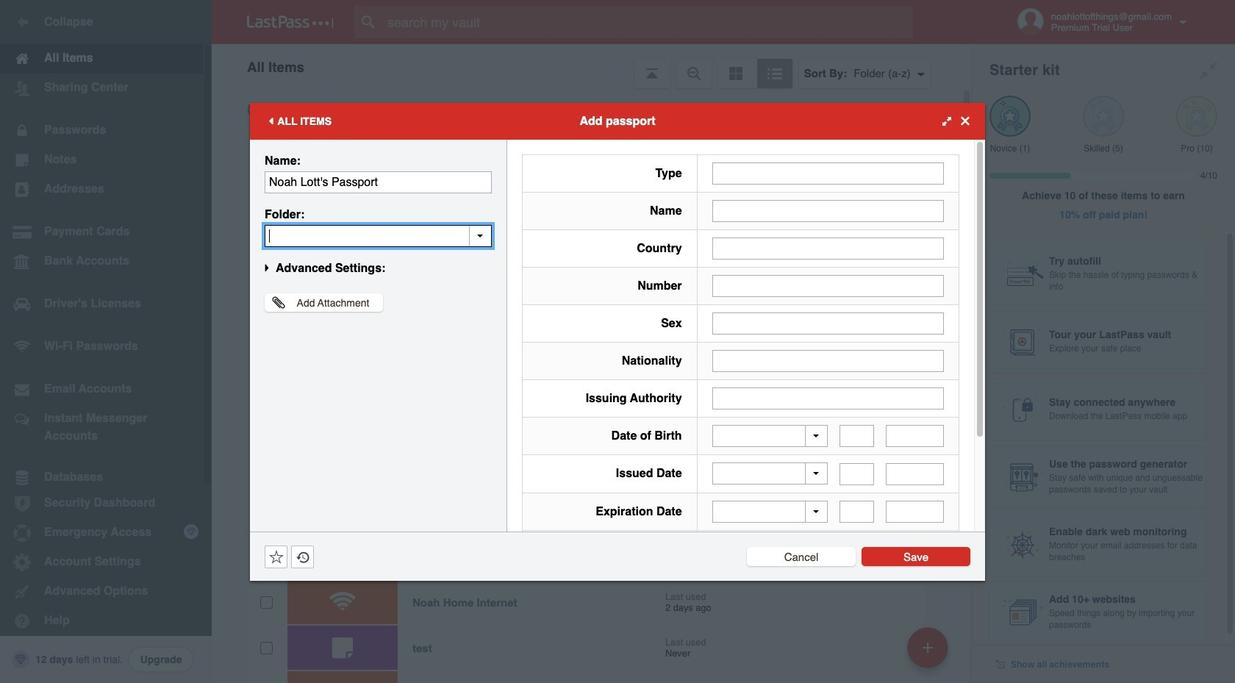 Task type: describe. For each thing, give the bounding box(es) containing it.
lastpass image
[[247, 15, 334, 29]]

Search search field
[[355, 6, 942, 38]]

new item navigation
[[903, 623, 958, 683]]

main navigation navigation
[[0, 0, 212, 683]]



Task type: locate. For each thing, give the bounding box(es) containing it.
new item image
[[923, 643, 934, 653]]

None text field
[[713, 162, 945, 184], [265, 171, 492, 193], [265, 225, 492, 247], [713, 312, 945, 334], [713, 387, 945, 409], [840, 425, 875, 447], [887, 425, 945, 447], [840, 463, 875, 485], [887, 463, 945, 485], [840, 501, 875, 523], [713, 162, 945, 184], [265, 171, 492, 193], [265, 225, 492, 247], [713, 312, 945, 334], [713, 387, 945, 409], [840, 425, 875, 447], [887, 425, 945, 447], [840, 463, 875, 485], [887, 463, 945, 485], [840, 501, 875, 523]]

dialog
[[250, 103, 986, 638]]

None text field
[[713, 200, 945, 222], [713, 237, 945, 259], [713, 275, 945, 297], [713, 350, 945, 372], [887, 501, 945, 523], [713, 200, 945, 222], [713, 237, 945, 259], [713, 275, 945, 297], [713, 350, 945, 372], [887, 501, 945, 523]]

search my vault text field
[[355, 6, 942, 38]]

vault options navigation
[[212, 44, 972, 88]]



